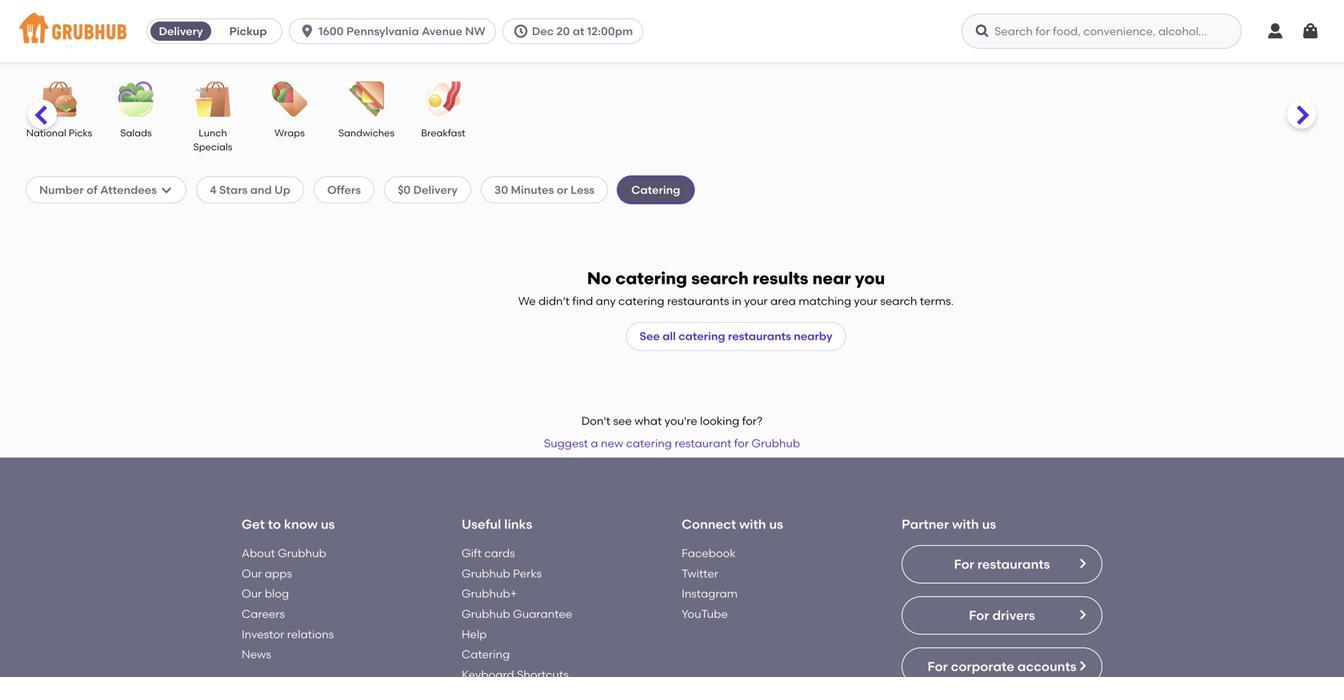 Task type: describe. For each thing, give the bounding box(es) containing it.
investor relations link
[[242, 628, 334, 642]]

links
[[504, 517, 532, 533]]

grubhub down grubhub+
[[462, 608, 510, 621]]

see
[[613, 414, 632, 428]]

any
[[596, 295, 616, 308]]

looking
[[700, 414, 740, 428]]

pennsylvania
[[346, 24, 419, 38]]

delivery button
[[147, 18, 215, 44]]

national picks
[[26, 127, 92, 139]]

accounts
[[1018, 659, 1077, 675]]

delivery inside no catering search results near you main content
[[413, 183, 458, 197]]

area
[[771, 295, 796, 308]]

news
[[242, 648, 271, 662]]

salads
[[120, 127, 152, 139]]

catering inside gift cards grubhub perks grubhub+ grubhub guarantee help catering
[[462, 648, 510, 662]]

restaurants inside no catering search results near you we didn't find any catering restaurants in your area matching your search terms.
[[667, 295, 729, 308]]

facebook twitter instagram youtube
[[682, 547, 738, 621]]

12:00pm
[[587, 24, 633, 38]]

instagram link
[[682, 587, 738, 601]]

right image for for restaurants
[[1076, 558, 1089, 571]]

we
[[518, 295, 536, 308]]

delivery inside button
[[159, 24, 203, 38]]

cards
[[484, 547, 515, 561]]

or
[[557, 183, 568, 197]]

svg image inside no catering search results near you main content
[[160, 184, 173, 196]]

help
[[462, 628, 487, 642]]

lunch
[[199, 127, 227, 139]]

see
[[640, 330, 660, 343]]

breakfast image
[[415, 82, 471, 117]]

what
[[635, 414, 662, 428]]

catering up any
[[616, 269, 687, 289]]

partner
[[902, 517, 949, 533]]

youtube link
[[682, 608, 728, 621]]

pickup button
[[215, 18, 282, 44]]

attendees
[[100, 183, 157, 197]]

1600 pennsylvania avenue nw button
[[289, 18, 502, 44]]

2 your from the left
[[854, 295, 878, 308]]

apps
[[265, 567, 292, 581]]

4 stars and up
[[210, 183, 290, 197]]

near
[[813, 269, 851, 289]]

$0
[[398, 183, 411, 197]]

drivers
[[993, 608, 1035, 624]]

national picks image
[[31, 82, 87, 117]]

catering down what
[[626, 437, 672, 450]]

suggest a new catering restaurant for grubhub
[[544, 437, 800, 450]]

catering right any
[[619, 295, 665, 308]]

4
[[210, 183, 217, 197]]

useful links
[[462, 517, 532, 533]]

us for connect with us
[[769, 517, 783, 533]]

matching
[[799, 295, 851, 308]]

get
[[242, 517, 265, 533]]

sandwiches image
[[338, 82, 394, 117]]

connect
[[682, 517, 736, 533]]

know
[[284, 517, 318, 533]]

1 your from the left
[[744, 295, 768, 308]]

pickup
[[229, 24, 267, 38]]

a
[[591, 437, 598, 450]]

at
[[573, 24, 584, 38]]

lunch specials
[[193, 127, 232, 153]]

svg image for 1600 pennsylvania avenue nw
[[299, 23, 315, 39]]

for corporate accounts link
[[902, 648, 1103, 678]]

terms.
[[920, 295, 954, 308]]

of
[[87, 183, 98, 197]]

nw
[[465, 24, 486, 38]]

wraps
[[275, 127, 305, 139]]

2 our from the top
[[242, 587, 262, 601]]

in
[[732, 295, 742, 308]]

twitter link
[[682, 567, 719, 581]]

20
[[557, 24, 570, 38]]

results
[[753, 269, 809, 289]]

picks
[[69, 127, 92, 139]]

grubhub inside the about grubhub our apps our blog careers investor relations news
[[278, 547, 326, 561]]

guarantee
[[513, 608, 572, 621]]

to
[[268, 517, 281, 533]]

grubhub+ link
[[462, 587, 517, 601]]

for drivers link
[[902, 597, 1103, 635]]

about grubhub our apps our blog careers investor relations news
[[242, 547, 334, 662]]

dec 20 at 12:00pm button
[[502, 18, 650, 44]]

with for connect
[[739, 517, 766, 533]]

sandwiches
[[338, 127, 395, 139]]

help link
[[462, 628, 487, 642]]

suggest a new catering restaurant for grubhub button
[[537, 429, 807, 458]]

facebook link
[[682, 547, 736, 561]]

don't see what you're looking for?
[[582, 414, 763, 428]]

for restaurants link
[[902, 546, 1103, 584]]

no catering search results near you main content
[[0, 62, 1344, 678]]

stars
[[219, 183, 248, 197]]



Task type: locate. For each thing, give the bounding box(es) containing it.
1 vertical spatial delivery
[[413, 183, 458, 197]]

1600 pennsylvania avenue nw
[[319, 24, 486, 38]]

0 horizontal spatial search
[[691, 269, 749, 289]]

facebook
[[682, 547, 736, 561]]

restaurant
[[675, 437, 732, 450]]

1 vertical spatial restaurants
[[728, 330, 791, 343]]

catering link
[[462, 648, 510, 662]]

0 horizontal spatial svg image
[[299, 23, 315, 39]]

useful
[[462, 517, 501, 533]]

for for for drivers
[[969, 608, 989, 624]]

about grubhub link
[[242, 547, 326, 561]]

restaurants
[[667, 295, 729, 308], [728, 330, 791, 343], [978, 557, 1050, 573]]

1 vertical spatial catering
[[462, 648, 510, 662]]

with right connect
[[739, 517, 766, 533]]

0 horizontal spatial us
[[321, 517, 335, 533]]

restaurants left in
[[667, 295, 729, 308]]

1 horizontal spatial us
[[769, 517, 783, 533]]

1 horizontal spatial delivery
[[413, 183, 458, 197]]

your down the you
[[854, 295, 878, 308]]

see all catering restaurants nearby button
[[626, 322, 846, 351]]

breakfast
[[421, 127, 465, 139]]

2 us from the left
[[769, 517, 783, 533]]

restaurants up drivers
[[978, 557, 1050, 573]]

new
[[601, 437, 623, 450]]

grubhub+
[[462, 587, 517, 601]]

delivery right $0
[[413, 183, 458, 197]]

2 with from the left
[[952, 517, 979, 533]]

0 horizontal spatial catering
[[462, 648, 510, 662]]

delivery
[[159, 24, 203, 38], [413, 183, 458, 197]]

get to know us
[[242, 517, 335, 533]]

youtube
[[682, 608, 728, 621]]

us up for restaurants
[[982, 517, 996, 533]]

for for for restaurants
[[954, 557, 974, 573]]

catering down help
[[462, 648, 510, 662]]

svg image
[[299, 23, 315, 39], [513, 23, 529, 39]]

right image
[[1076, 558, 1089, 571], [1076, 609, 1089, 622]]

1 horizontal spatial search
[[880, 295, 917, 308]]

grubhub down know
[[278, 547, 326, 561]]

search up in
[[691, 269, 749, 289]]

grubhub down the gift cards link
[[462, 567, 510, 581]]

minutes
[[511, 183, 554, 197]]

instagram
[[682, 587, 738, 601]]

dec 20 at 12:00pm
[[532, 24, 633, 38]]

Search for food, convenience, alcohol... search field
[[962, 14, 1242, 49]]

2 vertical spatial restaurants
[[978, 557, 1050, 573]]

up
[[275, 183, 290, 197]]

our up careers
[[242, 587, 262, 601]]

1 vertical spatial for
[[969, 608, 989, 624]]

svg image for dec 20 at 12:00pm
[[513, 23, 529, 39]]

perks
[[513, 567, 542, 581]]

2 vertical spatial for
[[928, 659, 948, 675]]

you
[[855, 269, 885, 289]]

0 vertical spatial catering
[[631, 183, 680, 197]]

for for for corporate accounts
[[928, 659, 948, 675]]

news link
[[242, 648, 271, 662]]

national
[[26, 127, 66, 139]]

svg image left 1600
[[299, 23, 315, 39]]

find
[[572, 295, 593, 308]]

0 vertical spatial search
[[691, 269, 749, 289]]

1 horizontal spatial catering
[[631, 183, 680, 197]]

1 horizontal spatial your
[[854, 295, 878, 308]]

1 us from the left
[[321, 517, 335, 533]]

$0 delivery
[[398, 183, 458, 197]]

2 right image from the top
[[1076, 609, 1089, 622]]

about
[[242, 547, 275, 561]]

catering right all
[[679, 330, 725, 343]]

no
[[587, 269, 612, 289]]

nearby
[[794, 330, 833, 343]]

svg image
[[1266, 22, 1285, 41], [1301, 22, 1320, 41], [975, 23, 991, 39], [160, 184, 173, 196]]

our apps link
[[242, 567, 292, 581]]

salads image
[[108, 82, 164, 117]]

gift cards grubhub perks grubhub+ grubhub guarantee help catering
[[462, 547, 572, 662]]

number of attendees
[[39, 183, 157, 197]]

restaurants inside button
[[728, 330, 791, 343]]

avenue
[[422, 24, 463, 38]]

1 with from the left
[[739, 517, 766, 533]]

our blog link
[[242, 587, 289, 601]]

didn't
[[539, 295, 570, 308]]

wraps image
[[262, 82, 318, 117]]

1 vertical spatial right image
[[1076, 609, 1089, 622]]

restaurants down in
[[728, 330, 791, 343]]

search down the you
[[880, 295, 917, 308]]

svg image left dec
[[513, 23, 529, 39]]

all
[[663, 330, 676, 343]]

svg image inside "dec 20 at 12:00pm" button
[[513, 23, 529, 39]]

catering right less
[[631, 183, 680, 197]]

us right connect
[[769, 517, 783, 533]]

dec
[[532, 24, 554, 38]]

30 minutes or less
[[494, 183, 595, 197]]

twitter
[[682, 567, 719, 581]]

relations
[[287, 628, 334, 642]]

1 horizontal spatial with
[[952, 517, 979, 533]]

see all catering restaurants nearby
[[640, 330, 833, 343]]

3 us from the left
[[982, 517, 996, 533]]

lunch specials image
[[185, 82, 241, 117]]

1 right image from the top
[[1076, 558, 1089, 571]]

us for partner with us
[[982, 517, 996, 533]]

gift
[[462, 547, 482, 561]]

you're
[[665, 414, 697, 428]]

1 horizontal spatial svg image
[[513, 23, 529, 39]]

and
[[250, 183, 272, 197]]

grubhub guarantee link
[[462, 608, 572, 621]]

for corporate accounts
[[928, 659, 1077, 675]]

1 vertical spatial search
[[880, 295, 917, 308]]

for left corporate
[[928, 659, 948, 675]]

right image inside for drivers link
[[1076, 609, 1089, 622]]

no catering search results near you we didn't find any catering restaurants in your area matching your search terms.
[[518, 269, 954, 308]]

for?
[[742, 414, 763, 428]]

main navigation navigation
[[0, 0, 1344, 62]]

0 vertical spatial restaurants
[[667, 295, 729, 308]]

your right in
[[744, 295, 768, 308]]

with for partner
[[952, 517, 979, 533]]

0 vertical spatial delivery
[[159, 24, 203, 38]]

0 horizontal spatial your
[[744, 295, 768, 308]]

right image
[[1076, 660, 1089, 673]]

for left drivers
[[969, 608, 989, 624]]

right image inside for restaurants link
[[1076, 558, 1089, 571]]

grubhub down for?
[[752, 437, 800, 450]]

our down about
[[242, 567, 262, 581]]

careers link
[[242, 608, 285, 621]]

right image for for drivers
[[1076, 609, 1089, 622]]

0 vertical spatial our
[[242, 567, 262, 581]]

svg image inside 1600 pennsylvania avenue nw button
[[299, 23, 315, 39]]

delivery left pickup
[[159, 24, 203, 38]]

number
[[39, 183, 84, 197]]

for down partner with us
[[954, 557, 974, 573]]

with
[[739, 517, 766, 533], [952, 517, 979, 533]]

us
[[321, 517, 335, 533], [769, 517, 783, 533], [982, 517, 996, 533]]

us right know
[[321, 517, 335, 533]]

1 our from the top
[[242, 567, 262, 581]]

for restaurants
[[954, 557, 1050, 573]]

2 svg image from the left
[[513, 23, 529, 39]]

for drivers
[[969, 608, 1035, 624]]

0 horizontal spatial with
[[739, 517, 766, 533]]

your
[[744, 295, 768, 308], [854, 295, 878, 308]]

0 vertical spatial right image
[[1076, 558, 1089, 571]]

1 vertical spatial our
[[242, 587, 262, 601]]

2 horizontal spatial us
[[982, 517, 996, 533]]

grubhub inside button
[[752, 437, 800, 450]]

corporate
[[951, 659, 1015, 675]]

investor
[[242, 628, 284, 642]]

connect with us
[[682, 517, 783, 533]]

offers
[[327, 183, 361, 197]]

suggest
[[544, 437, 588, 450]]

careers
[[242, 608, 285, 621]]

1 svg image from the left
[[299, 23, 315, 39]]

with right partner
[[952, 517, 979, 533]]

0 vertical spatial for
[[954, 557, 974, 573]]

0 horizontal spatial delivery
[[159, 24, 203, 38]]

catering
[[616, 269, 687, 289], [619, 295, 665, 308], [679, 330, 725, 343], [626, 437, 672, 450]]



Task type: vqa. For each thing, say whether or not it's contained in the screenshot.
$23.99 related to Spicy Poblano Omelette
no



